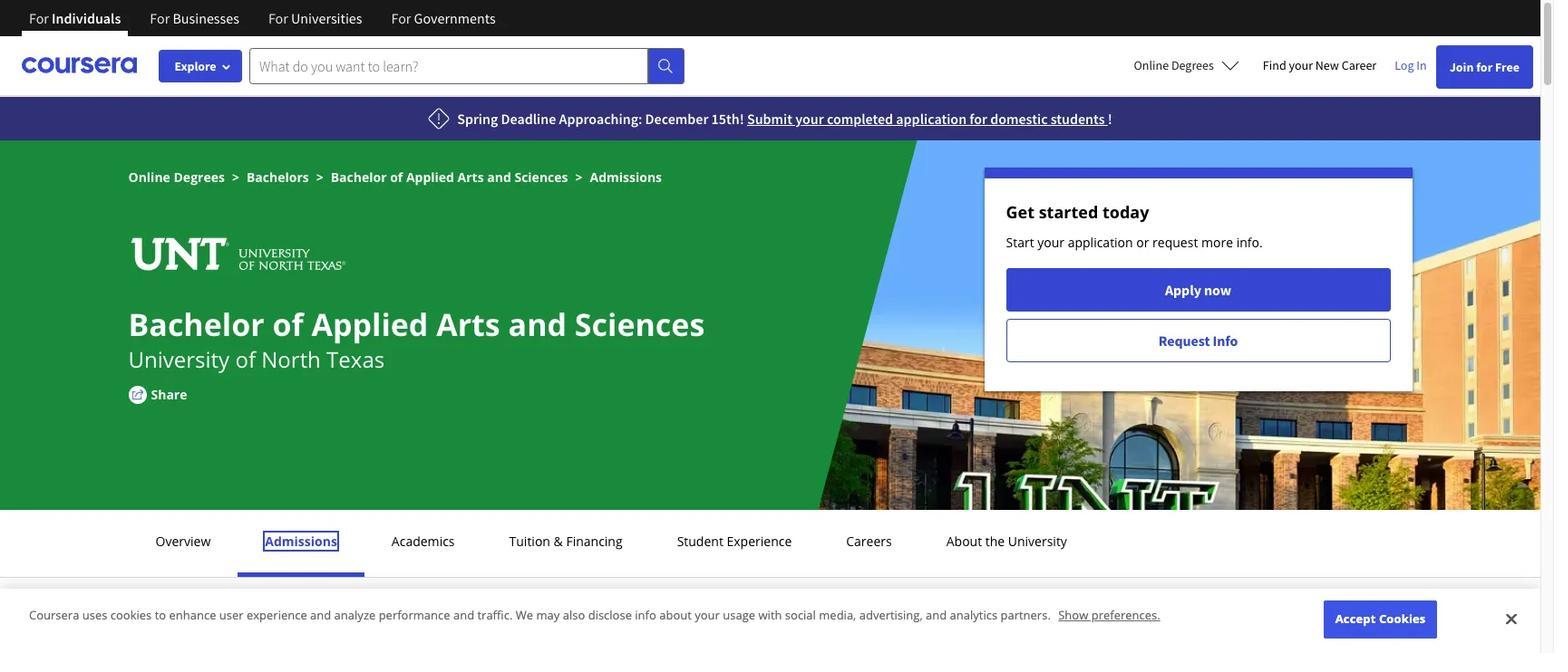Task type: vqa. For each thing, say whether or not it's contained in the screenshot.
approach
no



Task type: locate. For each thing, give the bounding box(es) containing it.
for left governments
[[391, 9, 411, 27]]

log in link
[[1386, 54, 1436, 76]]

0 vertical spatial university
[[128, 345, 230, 374]]

career
[[1342, 57, 1377, 73]]

degrees
[[1171, 57, 1214, 73], [174, 169, 225, 186]]

university up share button
[[128, 345, 230, 374]]

0 horizontal spatial online
[[128, 169, 170, 186]]

online degrees button
[[1119, 45, 1254, 85]]

0 horizontal spatial >
[[232, 169, 239, 186]]

What do you want to learn? text field
[[249, 48, 648, 84]]

0 vertical spatial degrees
[[1171, 57, 1214, 73]]

about
[[659, 608, 692, 624]]

online for online degrees > bachelors > bachelor of applied arts and sciences > admissions
[[128, 169, 170, 186]]

0 vertical spatial arts
[[458, 169, 484, 186]]

apply
[[1165, 281, 1201, 299]]

bachelors link
[[247, 169, 309, 186]]

careers
[[846, 533, 892, 550]]

1 vertical spatial arts
[[436, 304, 500, 345]]

university inside bachelor of applied arts and sciences university of north texas
[[128, 345, 230, 374]]

3 for from the left
[[268, 9, 288, 27]]

application right completed
[[896, 110, 967, 128]]

for left "universities"
[[268, 9, 288, 27]]

1 horizontal spatial sciences
[[575, 304, 705, 345]]

online for online degrees
[[1134, 57, 1169, 73]]

arts
[[458, 169, 484, 186], [436, 304, 500, 345]]

0 vertical spatial online
[[1134, 57, 1169, 73]]

bachelor of applied arts and sciences university of north texas
[[128, 304, 705, 374]]

admissions up experience at bottom left
[[265, 533, 337, 550]]

1 vertical spatial bachelor
[[128, 304, 264, 345]]

explore button
[[159, 50, 242, 83]]

enhance
[[169, 608, 216, 624]]

coursera image
[[22, 51, 137, 80]]

0 vertical spatial sciences
[[515, 169, 568, 186]]

1 for from the left
[[29, 9, 49, 27]]

coursera uses cookies to enhance user experience and analyze performance and traffic. we may also disclose info about your usage with social media, advertising, and analytics partners. show preferences.
[[29, 608, 1160, 624]]

tuition
[[509, 533, 550, 550]]

request info button
[[1006, 319, 1390, 363]]

1 vertical spatial online
[[128, 169, 170, 186]]

businesses
[[173, 9, 239, 27]]

> right bachelors link
[[316, 169, 323, 186]]

1 horizontal spatial for
[[1476, 59, 1493, 75]]

4 for from the left
[[391, 9, 411, 27]]

0 horizontal spatial bachelor
[[128, 304, 264, 345]]

log
[[1395, 57, 1414, 73]]

deadline
[[501, 110, 556, 128]]

bachelor
[[331, 169, 387, 186], [128, 304, 264, 345]]

for left domestic on the top right
[[970, 110, 987, 128]]

0 vertical spatial for
[[1476, 59, 1493, 75]]

log in
[[1395, 57, 1427, 73]]

0 horizontal spatial degrees
[[174, 169, 225, 186]]

2 horizontal spatial >
[[575, 169, 583, 186]]

> left bachelors link
[[232, 169, 239, 186]]

0 horizontal spatial university
[[128, 345, 230, 374]]

applied
[[406, 169, 454, 186], [311, 304, 428, 345]]

for
[[1476, 59, 1493, 75], [970, 110, 987, 128]]

also
[[563, 608, 585, 624]]

apply now
[[1165, 281, 1231, 299]]

for
[[29, 9, 49, 27], [150, 9, 170, 27], [268, 9, 288, 27], [391, 9, 411, 27]]

1 horizontal spatial >
[[316, 169, 323, 186]]

0 vertical spatial application
[[896, 110, 967, 128]]

info
[[635, 608, 656, 624]]

for right join
[[1476, 59, 1493, 75]]

online degrees > bachelors > bachelor of applied arts and sciences > admissions
[[128, 169, 662, 186]]

application down get started today
[[1068, 234, 1133, 251]]

1 vertical spatial degrees
[[174, 169, 225, 186]]

bachelor of applied arts and sciences link
[[331, 169, 568, 186]]

academics link
[[386, 533, 460, 550]]

1 horizontal spatial university
[[1008, 533, 1067, 550]]

1 horizontal spatial of
[[272, 304, 304, 345]]

applied inside bachelor of applied arts and sciences university of north texas
[[311, 304, 428, 345]]

texas
[[326, 345, 385, 374]]

show
[[1058, 608, 1088, 624]]

1 > from the left
[[232, 169, 239, 186]]

privacy alert dialog
[[0, 590, 1541, 654]]

today
[[1103, 201, 1149, 223]]

2 horizontal spatial of
[[390, 169, 403, 186]]

find your new career
[[1263, 57, 1377, 73]]

bachelor right bachelors on the left
[[331, 169, 387, 186]]

2 for from the left
[[150, 9, 170, 27]]

degrees left find
[[1171, 57, 1214, 73]]

!
[[1108, 110, 1112, 128]]

domestic
[[990, 110, 1048, 128]]

may
[[536, 608, 560, 624]]

application
[[896, 110, 967, 128], [1068, 234, 1133, 251]]

started
[[1039, 201, 1098, 223]]

submit your completed application for domestic students link
[[747, 110, 1108, 128]]

degrees for online degrees
[[1171, 57, 1214, 73]]

0 vertical spatial admissions
[[590, 169, 662, 186]]

performance
[[379, 608, 450, 624]]

media,
[[819, 608, 856, 624]]

tuition & financing
[[509, 533, 623, 550]]

bachelor up share button
[[128, 304, 264, 345]]

more
[[1201, 234, 1233, 251]]

explore
[[175, 58, 216, 74]]

0 horizontal spatial sciences
[[515, 169, 568, 186]]

admissions down approaching:
[[590, 169, 662, 186]]

preferences.
[[1091, 608, 1160, 624]]

with
[[758, 608, 782, 624]]

1 vertical spatial admissions
[[265, 533, 337, 550]]

sciences
[[515, 169, 568, 186], [575, 304, 705, 345]]

universities
[[291, 9, 362, 27]]

for for governments
[[391, 9, 411, 27]]

individuals
[[52, 9, 121, 27]]

> down approaching:
[[575, 169, 583, 186]]

admissions link
[[260, 533, 343, 550]]

of
[[390, 169, 403, 186], [272, 304, 304, 345], [235, 345, 256, 374]]

admissions
[[590, 169, 662, 186], [265, 533, 337, 550]]

online
[[1134, 57, 1169, 73], [128, 169, 170, 186]]

get started today
[[1006, 201, 1149, 223]]

accept cookies
[[1335, 611, 1426, 628]]

1 horizontal spatial application
[[1068, 234, 1133, 251]]

university right the at the right bottom
[[1008, 533, 1067, 550]]

university of north texas image
[[128, 233, 346, 277]]

1 vertical spatial for
[[970, 110, 987, 128]]

for left businesses
[[150, 9, 170, 27]]

request
[[1159, 332, 1210, 350]]

start
[[1006, 234, 1034, 251]]

for for businesses
[[150, 9, 170, 27]]

your inside the privacy alert dialog
[[695, 608, 720, 624]]

online inside dropdown button
[[1134, 57, 1169, 73]]

0 horizontal spatial for
[[970, 110, 987, 128]]

1 vertical spatial application
[[1068, 234, 1133, 251]]

degrees left bachelors on the left
[[174, 169, 225, 186]]

your right about
[[695, 608, 720, 624]]

1 vertical spatial sciences
[[575, 304, 705, 345]]

>
[[232, 169, 239, 186], [316, 169, 323, 186], [575, 169, 583, 186]]

1 horizontal spatial degrees
[[1171, 57, 1214, 73]]

apply now button
[[1006, 268, 1390, 312]]

traffic.
[[477, 608, 513, 624]]

and
[[487, 169, 511, 186], [508, 304, 567, 345], [310, 608, 331, 624], [453, 608, 474, 624], [926, 608, 947, 624]]

degrees inside dropdown button
[[1171, 57, 1214, 73]]

1 horizontal spatial bachelor
[[331, 169, 387, 186]]

university
[[128, 345, 230, 374], [1008, 533, 1067, 550]]

None search field
[[249, 48, 685, 84]]

1 horizontal spatial admissions
[[590, 169, 662, 186]]

your right find
[[1289, 57, 1313, 73]]

1 vertical spatial applied
[[311, 304, 428, 345]]

join for free link
[[1436, 45, 1533, 89]]

for left individuals
[[29, 9, 49, 27]]

1 horizontal spatial online
[[1134, 57, 1169, 73]]



Task type: describe. For each thing, give the bounding box(es) containing it.
experience
[[247, 608, 307, 624]]

cookies
[[1379, 611, 1426, 628]]

request
[[1153, 234, 1198, 251]]

for for individuals
[[29, 9, 49, 27]]

accept
[[1335, 611, 1376, 628]]

tuition & financing link
[[504, 533, 628, 550]]

analyze
[[334, 608, 376, 624]]

partners.
[[1001, 608, 1051, 624]]

banner navigation
[[15, 0, 510, 50]]

approaching:
[[559, 110, 642, 128]]

new
[[1315, 57, 1339, 73]]

about the university link
[[941, 533, 1073, 550]]

bachelor inside bachelor of applied arts and sciences university of north texas
[[128, 304, 264, 345]]

degrees for online degrees > bachelors > bachelor of applied arts and sciences > admissions
[[174, 169, 225, 186]]

for governments
[[391, 9, 496, 27]]

join
[[1450, 59, 1474, 75]]

coursera
[[29, 608, 79, 624]]

for individuals
[[29, 9, 121, 27]]

uses
[[82, 608, 107, 624]]

your inside "link"
[[1289, 57, 1313, 73]]

in
[[1417, 57, 1427, 73]]

0 horizontal spatial application
[[896, 110, 967, 128]]

for businesses
[[150, 9, 239, 27]]

about
[[946, 533, 982, 550]]

for for universities
[[268, 9, 288, 27]]

governments
[[414, 9, 496, 27]]

overview link
[[150, 533, 216, 550]]

start your application or request more info.
[[1006, 234, 1263, 251]]

disclose
[[588, 608, 632, 624]]

or
[[1136, 234, 1149, 251]]

join for free
[[1450, 59, 1520, 75]]

get
[[1006, 201, 1035, 223]]

your right the 'submit'
[[795, 110, 824, 128]]

&
[[554, 533, 563, 550]]

accept cookies button
[[1324, 602, 1437, 639]]

now
[[1204, 281, 1231, 299]]

december
[[645, 110, 708, 128]]

request info
[[1159, 332, 1238, 350]]

your right start
[[1037, 234, 1065, 251]]

0 vertical spatial applied
[[406, 169, 454, 186]]

online degrees
[[1134, 57, 1214, 73]]

2 > from the left
[[316, 169, 323, 186]]

and inside bachelor of applied arts and sciences university of north texas
[[508, 304, 567, 345]]

usage
[[723, 608, 755, 624]]

spring deadline approaching: december 15th! submit your completed application for domestic students !
[[457, 110, 1112, 128]]

north
[[261, 345, 321, 374]]

experience
[[727, 533, 792, 550]]

spring
[[457, 110, 498, 128]]

the
[[985, 533, 1005, 550]]

3 > from the left
[[575, 169, 583, 186]]

15th!
[[711, 110, 744, 128]]

advertising,
[[859, 608, 923, 624]]

we
[[516, 608, 533, 624]]

arts inside bachelor of applied arts and sciences university of north texas
[[436, 304, 500, 345]]

find
[[1263, 57, 1286, 73]]

share
[[151, 386, 187, 403]]

careers link
[[841, 533, 897, 550]]

sciences inside bachelor of applied arts and sciences university of north texas
[[575, 304, 705, 345]]

free
[[1495, 59, 1520, 75]]

0 vertical spatial bachelor
[[331, 169, 387, 186]]

cookies
[[110, 608, 152, 624]]

0 horizontal spatial admissions
[[265, 533, 337, 550]]

info
[[1213, 332, 1238, 350]]

completed
[[827, 110, 893, 128]]

user
[[219, 608, 244, 624]]

find your new career link
[[1254, 54, 1386, 77]]

online degrees link
[[128, 169, 225, 186]]

submit
[[747, 110, 793, 128]]

1 vertical spatial university
[[1008, 533, 1067, 550]]

info.
[[1236, 234, 1263, 251]]

financing
[[566, 533, 623, 550]]

overview
[[156, 533, 211, 550]]

student
[[677, 533, 723, 550]]

students
[[1051, 110, 1105, 128]]

bachelors
[[247, 169, 309, 186]]

student experience link
[[672, 533, 797, 550]]

to
[[155, 608, 166, 624]]

for universities
[[268, 9, 362, 27]]

analytics
[[950, 608, 998, 624]]

0 horizontal spatial of
[[235, 345, 256, 374]]

student experience
[[677, 533, 792, 550]]



